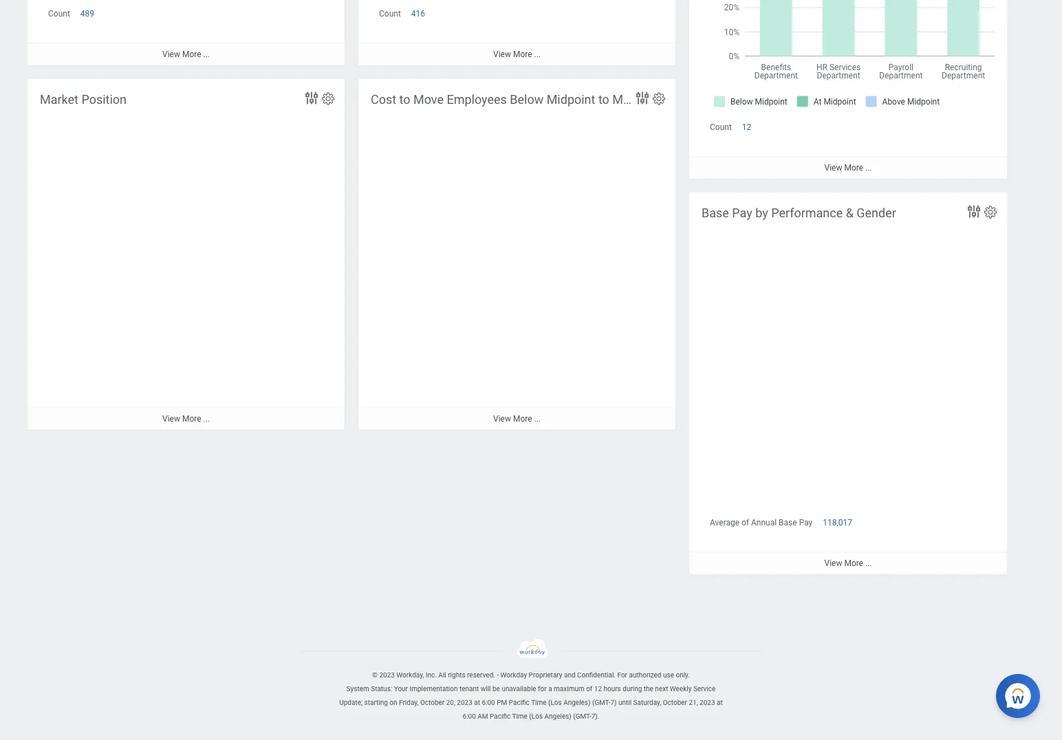 Task type: locate. For each thing, give the bounding box(es) containing it.
... inside base pay by performance & gender element
[[865, 559, 872, 568]]

pacific down unavailable
[[509, 699, 530, 707]]

0 horizontal spatial configure and view chart data image
[[303, 90, 320, 107]]

1 horizontal spatial midpoint
[[613, 93, 661, 107]]

... for view more ... link corresponding to are we paying for potential? element
[[203, 50, 210, 59]]

view more ... link for are we paying for performance? element
[[358, 43, 676, 66]]

1 vertical spatial time
[[512, 713, 528, 721]]

configure and view chart data image inside "market position" element
[[303, 90, 320, 107]]

and
[[564, 672, 576, 680]]

view
[[162, 50, 180, 59], [493, 50, 511, 59], [825, 163, 842, 173], [493, 414, 511, 424], [825, 559, 842, 568]]

a
[[548, 685, 552, 694]]

angeles) down maximum
[[564, 699, 591, 707]]

2 midpoint from the left
[[613, 93, 661, 107]]

pacific down "pm" on the bottom of page
[[490, 713, 511, 721]]

0 horizontal spatial count
[[48, 9, 70, 19]]

to
[[399, 93, 410, 107], [598, 93, 609, 107]]

1 vertical spatial angeles)
[[545, 713, 572, 721]]

configure and view chart data image left configure cost to move employees below midpoint to midpoint image
[[634, 90, 651, 107]]

0 horizontal spatial to
[[399, 93, 410, 107]]

view for are we paying for performance? element's view more ... link
[[493, 50, 511, 59]]

view more ... inside cost to move employees below midpoint to midpoint element
[[493, 414, 541, 424]]

view more ... link
[[28, 43, 345, 66], [358, 43, 676, 66], [689, 156, 1007, 179], [358, 407, 676, 430], [689, 552, 1007, 575]]

more for "my team's compa-ratio summary" element
[[844, 163, 863, 173]]

am
[[478, 713, 488, 721]]

1 horizontal spatial october
[[663, 699, 687, 707]]

0 vertical spatial (gmt-
[[592, 699, 611, 707]]

1 vertical spatial 6:00
[[463, 713, 476, 721]]

view inside cost to move employees below midpoint to midpoint element
[[493, 414, 511, 424]]

1 horizontal spatial (los
[[548, 699, 562, 707]]

of inside © 2023 workday, inc. all rights reserved. - workday proprietary and confidential. for authorized use only. system status: your implementation tenant will be unavailable for a maximum of 12 hours during the next weekly service update; starting on friday, october 20, 2023 at 6:00 pm pacific time (los angeles) (gmt-7) until saturday, october 21, 2023 at 6:00 am pacific time (los angeles) (gmt-7).
[[586, 685, 593, 694]]

0 horizontal spatial time
[[512, 713, 528, 721]]

view more ... inside are we paying for performance? element
[[493, 50, 541, 59]]

0 vertical spatial angeles)
[[564, 699, 591, 707]]

base pay by performance & gender element
[[689, 193, 1007, 575]]

of left annual
[[742, 518, 749, 528]]

count inside are we paying for performance? element
[[379, 9, 401, 19]]

count for 416
[[379, 9, 401, 19]]

count inside are we paying for potential? element
[[48, 9, 70, 19]]

at right 21,
[[717, 699, 723, 707]]

footer
[[0, 639, 1062, 724]]

view more ... inside "my team's compa-ratio summary" element
[[825, 163, 872, 173]]

1 horizontal spatial time
[[531, 699, 547, 707]]

21,
[[689, 699, 698, 707]]

12 inside © 2023 workday, inc. all rights reserved. - workday proprietary and confidential. for authorized use only. system status: your implementation tenant will be unavailable for a maximum of 12 hours during the next weekly service update; starting on friday, october 20, 2023 at 6:00 pm pacific time (los angeles) (gmt-7) until saturday, october 21, 2023 at 6:00 am pacific time (los angeles) (gmt-7).
[[594, 685, 602, 694]]

...
[[203, 50, 210, 59], [534, 50, 541, 59], [865, 163, 872, 173], [534, 414, 541, 424], [865, 559, 872, 568]]

angeles)
[[564, 699, 591, 707], [545, 713, 572, 721]]

performance
[[771, 206, 843, 221]]

more for are we paying for potential? element
[[182, 50, 201, 59]]

2 horizontal spatial 2023
[[700, 699, 715, 707]]

view inside are we paying for performance? element
[[493, 50, 511, 59]]

count left the "416"
[[379, 9, 401, 19]]

only.
[[676, 672, 690, 680]]

to right cost
[[399, 93, 410, 107]]

2 horizontal spatial count
[[710, 123, 732, 132]]

2 at from the left
[[717, 699, 723, 707]]

0 horizontal spatial at
[[474, 699, 480, 707]]

6:00
[[482, 699, 495, 707], [463, 713, 476, 721]]

by
[[756, 206, 768, 221]]

midpoint
[[547, 93, 595, 107], [613, 93, 661, 107]]

118,017
[[823, 518, 852, 528]]

the
[[644, 685, 654, 694]]

1 configure and view chart data image from the left
[[303, 90, 320, 107]]

view for view more ... link for cost to move employees below midpoint to midpoint element
[[493, 414, 511, 424]]

(gmt-
[[592, 699, 611, 707], [573, 713, 591, 721]]

416
[[411, 9, 425, 19]]

are we paying for performance? element
[[358, 0, 676, 66]]

count
[[48, 9, 70, 19], [379, 9, 401, 19], [710, 123, 732, 132]]

... inside "my team's compa-ratio summary" element
[[865, 163, 872, 173]]

more inside are we paying for potential? element
[[182, 50, 201, 59]]

(los down for
[[529, 713, 543, 721]]

market
[[40, 93, 78, 107]]

12
[[742, 123, 751, 132], [594, 685, 602, 694]]

0 horizontal spatial 12
[[594, 685, 602, 694]]

view inside base pay by performance & gender element
[[825, 559, 842, 568]]

configure and view chart data image
[[303, 90, 320, 107], [634, 90, 651, 107]]

pay
[[732, 206, 752, 221], [799, 518, 813, 528]]

time down unavailable
[[512, 713, 528, 721]]

0 horizontal spatial (gmt-
[[573, 713, 591, 721]]

base right annual
[[779, 518, 797, 528]]

2023 right 21,
[[700, 699, 715, 707]]

at
[[474, 699, 480, 707], [717, 699, 723, 707]]

market position
[[40, 93, 127, 107]]

2023 right the ©
[[379, 672, 395, 680]]

angeles) down the a
[[545, 713, 572, 721]]

update;
[[339, 699, 363, 707]]

pacific
[[509, 699, 530, 707], [490, 713, 511, 721]]

... inside cost to move employees below midpoint to midpoint element
[[534, 414, 541, 424]]

2023
[[379, 672, 395, 680], [457, 699, 473, 707], [700, 699, 715, 707]]

count for 489
[[48, 9, 70, 19]]

my team's compa-ratio summary element
[[689, 0, 1007, 179]]

time down for
[[531, 699, 547, 707]]

2023 right 20,
[[457, 699, 473, 707]]

1 vertical spatial (gmt-
[[573, 713, 591, 721]]

employees
[[447, 93, 507, 107]]

configure and view chart data image for market position
[[303, 90, 320, 107]]

configure market position image
[[321, 92, 336, 107]]

(gmt- down maximum
[[573, 713, 591, 721]]

(los
[[548, 699, 562, 707], [529, 713, 543, 721]]

proprietary
[[529, 672, 562, 680]]

0 horizontal spatial pay
[[732, 206, 752, 221]]

count inside "my team's compa-ratio summary" element
[[710, 123, 732, 132]]

at up am
[[474, 699, 480, 707]]

count left the 12 button
[[710, 123, 732, 132]]

view more ... for view more ... link for cost to move employees below midpoint to midpoint element
[[493, 414, 541, 424]]

1 horizontal spatial 6:00
[[482, 699, 495, 707]]

1 horizontal spatial count
[[379, 9, 401, 19]]

cost to move employees below midpoint to midpoint element
[[358, 79, 676, 430]]

(gmt- up 7).
[[592, 699, 611, 707]]

view inside "my team's compa-ratio summary" element
[[825, 163, 842, 173]]

during
[[623, 685, 642, 694]]

1 horizontal spatial at
[[717, 699, 723, 707]]

489
[[80, 9, 94, 19]]

1 vertical spatial 12
[[594, 685, 602, 694]]

pay left by
[[732, 206, 752, 221]]

(los down the a
[[548, 699, 562, 707]]

1 horizontal spatial base
[[779, 518, 797, 528]]

view more ... for "my team's compa-ratio summary" element's view more ... link
[[825, 163, 872, 173]]

rights
[[448, 672, 465, 680]]

0 vertical spatial base
[[702, 206, 729, 221]]

time
[[531, 699, 547, 707], [512, 713, 528, 721]]

cost to move employees below midpoint to midpoint
[[371, 93, 661, 107]]

... inside are we paying for performance? element
[[534, 50, 541, 59]]

to left configure cost to move employees below midpoint to midpoint image
[[598, 93, 609, 107]]

configure and view chart data image left the configure market position icon
[[303, 90, 320, 107]]

0 horizontal spatial midpoint
[[547, 93, 595, 107]]

market position element
[[28, 79, 345, 460]]

0 horizontal spatial base
[[702, 206, 729, 221]]

0 vertical spatial of
[[742, 518, 749, 528]]

118,017 button
[[823, 517, 855, 529]]

october down weekly
[[663, 699, 687, 707]]

more for cost to move employees below midpoint to midpoint element
[[513, 414, 532, 424]]

configure and view chart data image for cost to move employees below midpoint to midpoint
[[634, 90, 651, 107]]

1 horizontal spatial configure and view chart data image
[[634, 90, 651, 107]]

1 vertical spatial pay
[[799, 518, 813, 528]]

view more ... inside are we paying for potential? element
[[162, 50, 210, 59]]

more inside cost to move employees below midpoint to midpoint element
[[513, 414, 532, 424]]

view inside are we paying for potential? element
[[162, 50, 180, 59]]

saturday,
[[633, 699, 661, 707]]

maximum
[[554, 685, 585, 694]]

2 configure and view chart data image from the left
[[634, 90, 651, 107]]

of
[[742, 518, 749, 528], [586, 685, 593, 694]]

base pay by performance & gender
[[702, 206, 896, 221]]

more for are we paying for performance? element
[[513, 50, 532, 59]]

october down the implementation
[[420, 699, 445, 707]]

1 vertical spatial (los
[[529, 713, 543, 721]]

view more ... for view more ... link corresponding to are we paying for potential? element
[[162, 50, 210, 59]]

view more ... link for are we paying for potential? element
[[28, 43, 345, 66]]

0 vertical spatial 12
[[742, 123, 751, 132]]

view more ... for are we paying for performance? element's view more ... link
[[493, 50, 541, 59]]

until
[[618, 699, 632, 707]]

1 horizontal spatial 2023
[[457, 699, 473, 707]]

more inside base pay by performance & gender element
[[844, 559, 863, 568]]

1 vertical spatial base
[[779, 518, 797, 528]]

be
[[493, 685, 500, 694]]

6:00 left am
[[463, 713, 476, 721]]

base left by
[[702, 206, 729, 221]]

october
[[420, 699, 445, 707], [663, 699, 687, 707]]

0 horizontal spatial of
[[586, 685, 593, 694]]

1 horizontal spatial to
[[598, 93, 609, 107]]

1 october from the left
[[420, 699, 445, 707]]

more inside "my team's compa-ratio summary" element
[[844, 163, 863, 173]]

configure and view chart data image
[[966, 204, 982, 220]]

base
[[702, 206, 729, 221], [779, 518, 797, 528]]

view more ...
[[162, 50, 210, 59], [493, 50, 541, 59], [825, 163, 872, 173], [493, 414, 541, 424], [825, 559, 872, 568]]

1 vertical spatial of
[[586, 685, 593, 694]]

configure and view chart data image inside cost to move employees below midpoint to midpoint element
[[634, 90, 651, 107]]

more inside are we paying for performance? element
[[513, 50, 532, 59]]

6:00 left "pm" on the bottom of page
[[482, 699, 495, 707]]

count left 489
[[48, 9, 70, 19]]

use
[[663, 672, 674, 680]]

... inside are we paying for potential? element
[[203, 50, 210, 59]]

of down confidential.
[[586, 685, 593, 694]]

20,
[[446, 699, 455, 707]]

0 vertical spatial pay
[[732, 206, 752, 221]]

0 horizontal spatial october
[[420, 699, 445, 707]]

... for are we paying for performance? element's view more ... link
[[534, 50, 541, 59]]

1 horizontal spatial of
[[742, 518, 749, 528]]

0 horizontal spatial (los
[[529, 713, 543, 721]]

pay left 118,017
[[799, 518, 813, 528]]

1 horizontal spatial 12
[[742, 123, 751, 132]]

move
[[413, 93, 444, 107]]

more
[[182, 50, 201, 59], [513, 50, 532, 59], [844, 163, 863, 173], [513, 414, 532, 424], [844, 559, 863, 568]]

12 inside button
[[742, 123, 751, 132]]



Task type: describe. For each thing, give the bounding box(es) containing it.
view more ... link for "my team's compa-ratio summary" element
[[689, 156, 1007, 179]]

for
[[617, 672, 627, 680]]

next
[[655, 685, 668, 694]]

reserved.
[[467, 672, 495, 680]]

your
[[394, 685, 408, 694]]

weekly
[[670, 685, 692, 694]]

0 vertical spatial (los
[[548, 699, 562, 707]]

gender
[[857, 206, 896, 221]]

489 button
[[80, 8, 96, 19]]

1 horizontal spatial (gmt-
[[592, 699, 611, 707]]

starting
[[364, 699, 388, 707]]

0 vertical spatial time
[[531, 699, 547, 707]]

©
[[372, 672, 378, 680]]

average
[[710, 518, 740, 528]]

below
[[510, 93, 544, 107]]

status:
[[371, 685, 392, 694]]

annual
[[751, 518, 777, 528]]

0 horizontal spatial 6:00
[[463, 713, 476, 721]]

tenant
[[460, 685, 479, 694]]

view more ... inside base pay by performance & gender element
[[825, 559, 872, 568]]

configure base pay by performance & gender image
[[983, 205, 998, 220]]

... for "my team's compa-ratio summary" element's view more ... link
[[865, 163, 872, 173]]

0 vertical spatial pacific
[[509, 699, 530, 707]]

workday,
[[397, 672, 424, 680]]

count for 12
[[710, 123, 732, 132]]

0 vertical spatial 6:00
[[482, 699, 495, 707]]

1 vertical spatial pacific
[[490, 713, 511, 721]]

service
[[693, 685, 716, 694]]

configure cost to move employees below midpoint to midpoint image
[[652, 92, 667, 107]]

position
[[81, 93, 127, 107]]

0 horizontal spatial 2023
[[379, 672, 395, 680]]

unavailable
[[502, 685, 536, 694]]

implementation
[[410, 685, 458, 694]]

are we paying for potential? element
[[28, 0, 345, 66]]

1 midpoint from the left
[[547, 93, 595, 107]]

7).
[[591, 713, 600, 721]]

confidential.
[[577, 672, 616, 680]]

cost
[[371, 93, 396, 107]]

for
[[538, 685, 547, 694]]

... for view more ... link for cost to move employees below midpoint to midpoint element
[[534, 414, 541, 424]]

© 2023 workday, inc. all rights reserved. - workday proprietary and confidential. for authorized use only. system status: your implementation tenant will be unavailable for a maximum of 12 hours during the next weekly service update; starting on friday, october 20, 2023 at 6:00 pm pacific time (los angeles) (gmt-7) until saturday, october 21, 2023 at 6:00 am pacific time (los angeles) (gmt-7).
[[339, 672, 723, 721]]

12 button
[[742, 122, 754, 133]]

workday
[[501, 672, 527, 680]]

1 at from the left
[[474, 699, 480, 707]]

average of annual base pay
[[710, 518, 813, 528]]

1 horizontal spatial pay
[[799, 518, 813, 528]]

7)
[[611, 699, 617, 707]]

system
[[346, 685, 369, 694]]

of inside base pay by performance & gender element
[[742, 518, 749, 528]]

2 to from the left
[[598, 93, 609, 107]]

view for "my team's compa-ratio summary" element's view more ... link
[[825, 163, 842, 173]]

inc.
[[426, 672, 437, 680]]

authorized
[[629, 672, 662, 680]]

friday,
[[399, 699, 419, 707]]

all
[[438, 672, 446, 680]]

2 october from the left
[[663, 699, 687, 707]]

hours
[[604, 685, 621, 694]]

view more ... link for cost to move employees below midpoint to midpoint element
[[358, 407, 676, 430]]

-
[[497, 672, 499, 680]]

footer containing © 2023 workday, inc. all rights reserved. - workday proprietary and confidential. for authorized use only. system status: your implementation tenant will be unavailable for a maximum of 12 hours during the next weekly service update; starting on friday, october 20, 2023 at 6:00 pm pacific time (los angeles) (gmt-7) until saturday, october 21, 2023 at 6:00 am pacific time (los angeles) (gmt-7).
[[0, 639, 1062, 724]]

view for view more ... link corresponding to are we paying for potential? element
[[162, 50, 180, 59]]

&
[[846, 206, 854, 221]]

416 button
[[411, 8, 427, 19]]

pm
[[497, 699, 507, 707]]

will
[[481, 685, 491, 694]]

on
[[390, 699, 397, 707]]

1 to from the left
[[399, 93, 410, 107]]



Task type: vqa. For each thing, say whether or not it's contained in the screenshot.
the More within the Are we paying for potential? Element
yes



